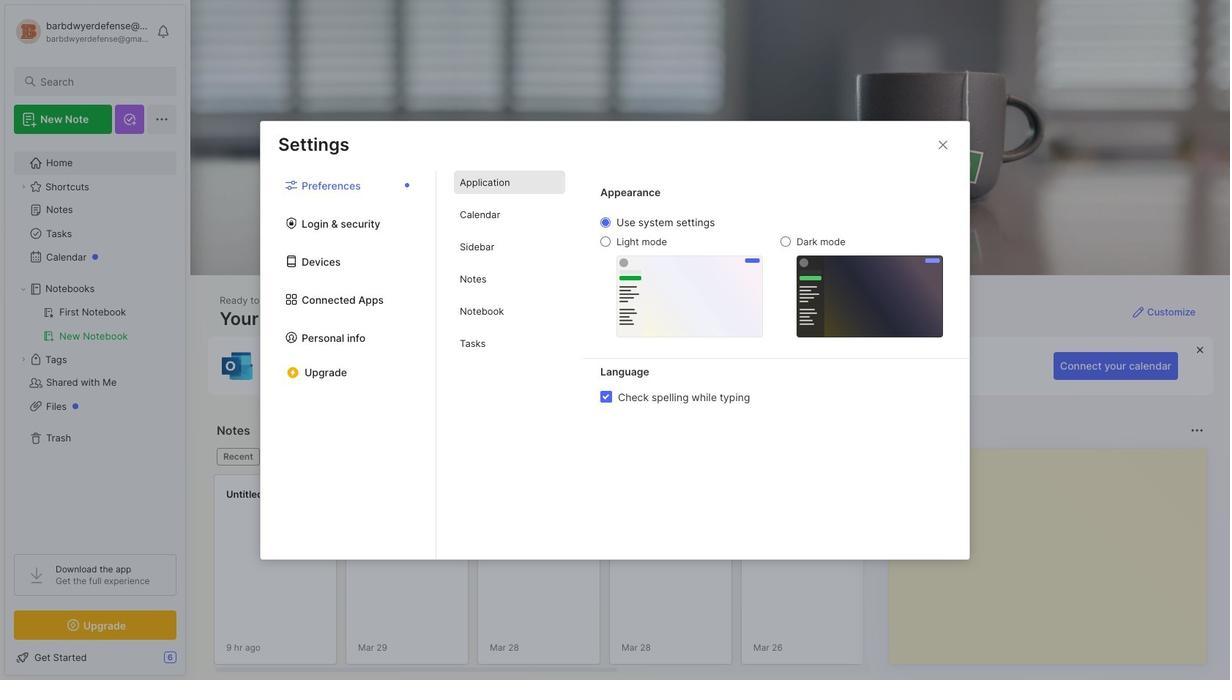 Task type: describe. For each thing, give the bounding box(es) containing it.
2 tab list from the left
[[437, 171, 583, 559]]

none search field inside main element
[[40, 73, 163, 90]]

1 tab list from the left
[[261, 171, 437, 559]]

expand notebooks image
[[19, 285, 28, 294]]

Start writing… text field
[[901, 449, 1207, 653]]

group inside main element
[[14, 301, 176, 348]]

tree inside main element
[[5, 143, 185, 541]]



Task type: locate. For each thing, give the bounding box(es) containing it.
option group
[[601, 216, 944, 337]]

close image
[[935, 136, 952, 153]]

None search field
[[40, 73, 163, 90]]

None radio
[[601, 237, 611, 247], [781, 237, 791, 247], [601, 237, 611, 247], [781, 237, 791, 247]]

expand tags image
[[19, 355, 28, 364]]

Search text field
[[40, 75, 163, 89]]

row group
[[214, 475, 1231, 674]]

None checkbox
[[601, 391, 612, 403]]

group
[[14, 301, 176, 348]]

main element
[[0, 0, 190, 681]]

None radio
[[601, 218, 611, 228]]

tab list
[[261, 171, 437, 559], [437, 171, 583, 559]]

tab
[[454, 171, 566, 194], [454, 203, 566, 226], [454, 235, 566, 259], [454, 267, 566, 291], [454, 300, 566, 323], [454, 332, 566, 355], [217, 448, 260, 466]]

tree
[[5, 143, 185, 541]]



Task type: vqa. For each thing, say whether or not it's contained in the screenshot.
second tab list from right
yes



